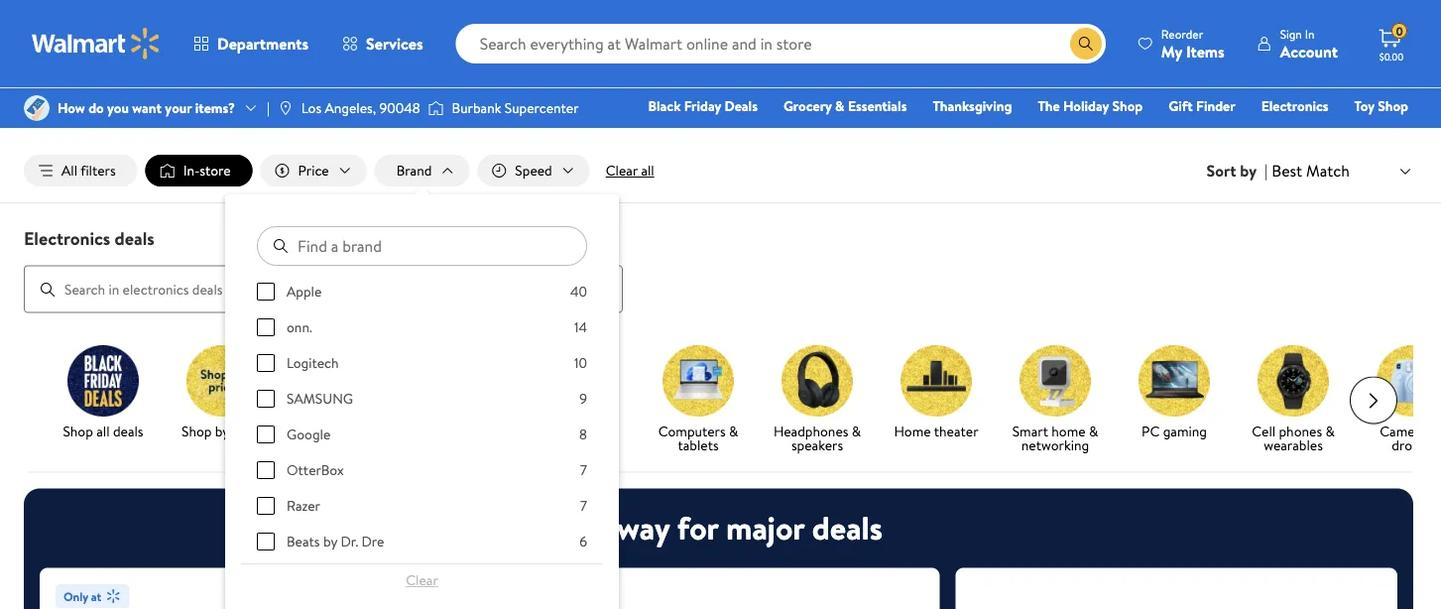 Task type: locate. For each thing, give the bounding box(es) containing it.
sign in account
[[1281, 25, 1338, 62]]

don't
[[767, 11, 826, 44]]

in-store button
[[146, 155, 253, 187]]

walmart image
[[32, 28, 161, 60]]

1 vertical spatial 7
[[580, 496, 587, 516]]

smart home & networking link
[[1004, 345, 1107, 456]]

1 horizontal spatial by
[[323, 532, 337, 551]]

deals right major on the right
[[812, 506, 883, 550]]

by for sort
[[1240, 160, 1257, 182]]

1 horizontal spatial |
[[1265, 160, 1268, 182]]

shop all deals link
[[52, 345, 155, 442]]

departments button
[[177, 20, 326, 67]]

by for beats
[[323, 532, 337, 551]]

0 horizontal spatial all
[[96, 421, 110, 441]]

grocery
[[784, 96, 832, 116]]

cameras and drones image
[[1377, 345, 1442, 416]]

gift finder link
[[1160, 95, 1245, 117]]

only at
[[63, 588, 101, 605]]

essentials
[[848, 96, 907, 116]]

one debit
[[1257, 124, 1324, 143]]

registry
[[1180, 124, 1231, 143]]

quantities.
[[516, 61, 569, 78]]

0 horizontal spatial clear
[[406, 571, 438, 590]]

store.
[[937, 61, 966, 78]]

|
[[267, 98, 270, 118], [1265, 160, 1268, 182]]

headphones & speakers link
[[766, 345, 869, 456]]

& inside computers & tablets
[[729, 421, 738, 441]]

 image left los
[[278, 100, 294, 116]]

1 horizontal spatial all
[[641, 161, 655, 180]]

1 horizontal spatial clear
[[606, 161, 638, 180]]

by left dr.
[[323, 532, 337, 551]]

by inside the sort and filter section element
[[1240, 160, 1257, 182]]

electronics up one debit link
[[1262, 96, 1329, 116]]

want
[[132, 98, 162, 118]]

dr.
[[341, 532, 358, 551]]

deals down shop all deals image
[[113, 421, 143, 441]]

select
[[751, 61, 784, 78]]

1 vertical spatial |
[[1265, 160, 1268, 182]]

0 vertical spatial electronics
[[1262, 96, 1329, 116]]

deals down filters
[[115, 226, 154, 251]]

& inside smart home & networking
[[1089, 421, 1099, 441]]

| left los
[[267, 98, 270, 118]]

 image
[[24, 95, 50, 121], [278, 100, 294, 116]]

only
[[63, 588, 88, 605]]

best match button
[[1268, 158, 1418, 184]]

home down "the"
[[1046, 124, 1083, 143]]

1 horizontal spatial electronics
[[1262, 96, 1329, 116]]

shop by price image
[[187, 345, 258, 416]]

tvs image
[[544, 345, 615, 416]]

 image
[[428, 98, 444, 118]]

fashion link
[[1100, 123, 1163, 144]]

walmart restored image
[[306, 345, 377, 416]]

0 vertical spatial 7
[[580, 460, 587, 480]]

& right the home
[[1089, 421, 1099, 441]]

home link
[[1037, 123, 1092, 144]]

the
[[1038, 96, 1060, 116]]

one debit link
[[1248, 123, 1333, 144]]

items
[[786, 61, 815, 78]]

home
[[1046, 124, 1083, 143], [894, 421, 931, 441]]

None checkbox
[[257, 319, 275, 336], [257, 354, 275, 372], [257, 390, 275, 408], [257, 426, 275, 444], [257, 461, 275, 479], [257, 497, 275, 515], [257, 319, 275, 336], [257, 354, 275, 372], [257, 390, 275, 408], [257, 426, 275, 444], [257, 461, 275, 479], [257, 497, 275, 515]]

0 horizontal spatial |
[[267, 98, 270, 118]]

& right drones
[[1436, 421, 1442, 441]]

6
[[580, 532, 587, 551]]

0 vertical spatial deals
[[115, 226, 154, 251]]

1 vertical spatial electronics
[[24, 226, 110, 251]]

grocery & essentials link
[[775, 95, 916, 117]]

friday
[[684, 96, 721, 116]]

2 vertical spatial by
[[323, 532, 337, 551]]

0 vertical spatial |
[[267, 98, 270, 118]]

all
[[62, 161, 77, 180]]

electronics inside search box
[[24, 226, 110, 251]]

40
[[570, 282, 587, 301]]

0 vertical spatial clear
[[606, 161, 638, 180]]

cameras & drones link
[[1361, 345, 1442, 456]]

7 down 8
[[580, 460, 587, 480]]

0 horizontal spatial by
[[215, 421, 229, 441]]

los angeles, 90048
[[301, 98, 420, 118]]

deals inside shop all deals link
[[113, 421, 143, 441]]

1 7 from the top
[[580, 460, 587, 480]]

1 vertical spatial deals
[[113, 421, 143, 441]]

1 horizontal spatial home
[[1046, 124, 1083, 143]]

electronics for electronics
[[1262, 96, 1329, 116]]

1 vertical spatial by
[[215, 421, 229, 441]]

Search search field
[[456, 24, 1106, 63]]

price
[[233, 421, 263, 441]]

1 vertical spatial home
[[894, 421, 931, 441]]

by right sort
[[1240, 160, 1257, 182]]

not
[[841, 61, 859, 78]]

home theater image
[[901, 345, 972, 416]]

shop right toy
[[1378, 96, 1409, 116]]

my
[[1162, 40, 1183, 62]]

& right tablets
[[729, 421, 738, 441]]

toy shop link
[[1346, 95, 1418, 117]]

shop
[[1113, 96, 1143, 116], [1378, 96, 1409, 116], [63, 421, 93, 441], [182, 421, 212, 441]]

all down shop all deals image
[[96, 421, 110, 441]]

all inside shop all deals link
[[96, 421, 110, 441]]

shop down shop all deals image
[[63, 421, 93, 441]]

deals
[[725, 96, 758, 116]]

group containing apple
[[257, 282, 587, 609]]

& right speakers
[[852, 421, 861, 441]]

samsung
[[287, 389, 353, 408]]

& right phones
[[1326, 421, 1335, 441]]

finder
[[1197, 96, 1236, 116]]

may
[[817, 61, 838, 78]]

None checkbox
[[257, 283, 275, 301], [257, 533, 275, 551], [257, 283, 275, 301], [257, 533, 275, 551]]

clear inside "clear" button
[[406, 571, 438, 590]]

0 vertical spatial by
[[1240, 160, 1257, 182]]

shop all deals
[[63, 421, 143, 441]]

& inside 'link'
[[835, 96, 845, 116]]

1 vertical spatial clear
[[406, 571, 438, 590]]

grocery & essentials
[[784, 96, 907, 116]]

speakers
[[792, 435, 843, 454]]

0 horizontal spatial electronics
[[24, 226, 110, 251]]

| inside the sort and filter section element
[[1265, 160, 1268, 182]]

shop inside "toy shop home"
[[1378, 96, 1409, 116]]

all for clear
[[641, 161, 655, 180]]

by for shop
[[215, 421, 229, 441]]

7 up '6'
[[580, 496, 587, 516]]

0 vertical spatial all
[[641, 161, 655, 180]]

speed button
[[478, 155, 590, 187]]

top
[[665, 11, 702, 44]]

sign
[[1281, 25, 1303, 42]]

razer
[[287, 496, 320, 516]]

this way for major deals
[[555, 506, 883, 550]]

all inside clear all button
[[641, 161, 655, 180]]

& inside cameras & drones
[[1436, 421, 1442, 441]]

90048
[[379, 98, 420, 118]]

black friday deals link
[[639, 95, 767, 117]]

toy
[[1355, 96, 1375, 116]]

restored
[[314, 435, 369, 454]]

electronics up search icon
[[24, 226, 110, 251]]

home inside home theater link
[[894, 421, 931, 441]]

networking
[[1022, 435, 1090, 454]]

gift finder
[[1169, 96, 1236, 116]]

 image for how
[[24, 95, 50, 121]]

all down black
[[641, 161, 655, 180]]

los
[[301, 98, 322, 118]]

2 horizontal spatial by
[[1240, 160, 1257, 182]]

walmart restored link
[[290, 345, 393, 456]]

| left "best"
[[1265, 160, 1268, 182]]

clear for clear
[[406, 571, 438, 590]]

thanksgiving
[[933, 96, 1012, 116]]

deals inside "electronics deals" search box
[[115, 226, 154, 251]]

0 vertical spatial home
[[1046, 124, 1083, 143]]

clear inside clear all button
[[606, 161, 638, 180]]

the holiday shop
[[1038, 96, 1143, 116]]

1 vertical spatial all
[[96, 421, 110, 441]]

your
[[165, 98, 192, 118]]

2 7 from the top
[[580, 496, 587, 516]]

tvs link
[[528, 345, 631, 442]]

7 for razer
[[580, 496, 587, 516]]

& for cameras
[[1436, 421, 1442, 441]]

& inside the headphones & speakers
[[852, 421, 861, 441]]

home left theater
[[894, 421, 931, 441]]

price button
[[261, 155, 367, 187]]

& right the grocery at the right of the page
[[835, 96, 845, 116]]

1 horizontal spatial  image
[[278, 100, 294, 116]]

clear all button
[[598, 155, 662, 187]]

electronics
[[1262, 96, 1329, 116], [24, 226, 110, 251]]

0 horizontal spatial home
[[894, 421, 931, 441]]

10
[[574, 353, 587, 373]]

by inside group
[[323, 532, 337, 551]]

services button
[[326, 20, 440, 67]]

deals
[[115, 226, 154, 251], [113, 421, 143, 441], [812, 506, 883, 550]]

 image left how
[[24, 95, 50, 121]]

0 horizontal spatial  image
[[24, 95, 50, 121]]

do
[[88, 98, 104, 118]]

group
[[257, 282, 587, 609]]

burbank supercenter
[[452, 98, 579, 118]]

by left price
[[215, 421, 229, 441]]



Task type: vqa. For each thing, say whether or not it's contained in the screenshot.


Task type: describe. For each thing, give the bounding box(es) containing it.
tvs
[[569, 421, 590, 441]]

black
[[648, 96, 681, 116]]

registry link
[[1171, 123, 1240, 144]]

cell phones & wearables
[[1252, 421, 1335, 454]]

smart home and networking image
[[1020, 345, 1091, 416]]

it!
[[882, 11, 905, 44]]

gaming
[[1163, 421, 1207, 441]]

drones
[[1392, 435, 1433, 454]]

google
[[287, 425, 331, 444]]

& inside cell phones & wearables
[[1326, 421, 1335, 441]]

reorder my items
[[1162, 25, 1225, 62]]

supercenter
[[505, 98, 579, 118]]

filters
[[81, 161, 116, 180]]

tablets
[[678, 435, 719, 454]]

shop by price
[[182, 421, 263, 441]]

& for grocery
[[835, 96, 845, 116]]

0
[[1396, 23, 1403, 39]]

epic savings. top gifts. don't miss it!
[[529, 11, 905, 44]]

sort and filter section element
[[0, 139, 1442, 202]]

9
[[580, 389, 587, 408]]

store
[[200, 161, 231, 180]]

be
[[862, 61, 874, 78]]

epic
[[529, 11, 574, 44]]

wearables
[[1264, 435, 1323, 454]]

one
[[1257, 124, 1287, 143]]

Search in electronics deals search field
[[24, 265, 623, 313]]

smart home & networking
[[1013, 421, 1099, 454]]

supplies
[[604, 61, 644, 78]]

& for headphones
[[852, 421, 861, 441]]

next slide for chipmodulewithimages list image
[[1350, 377, 1398, 424]]

debit
[[1290, 124, 1324, 143]]

home inside "toy shop home"
[[1046, 124, 1083, 143]]

last.
[[647, 61, 668, 78]]

7 for otterbox
[[580, 460, 587, 480]]

computers & tablets link
[[647, 345, 750, 456]]

shop by price link
[[171, 345, 274, 442]]

all filters
[[62, 161, 116, 180]]

Find a brand search field
[[257, 226, 587, 266]]

shop all deals image
[[67, 345, 139, 416]]

sort by |
[[1207, 160, 1268, 182]]

beats by dr. dre
[[287, 532, 384, 551]]

in-store
[[183, 161, 231, 180]]

while
[[572, 61, 601, 78]]

cameras
[[1380, 421, 1433, 441]]

brand button
[[375, 155, 470, 187]]

best match
[[1272, 160, 1350, 181]]

clear for clear all
[[606, 161, 638, 180]]

headphones and speakers image
[[782, 345, 853, 416]]

for
[[677, 506, 719, 550]]

how do you want your items?
[[58, 98, 235, 118]]

2 vertical spatial deals
[[812, 506, 883, 550]]

all filters button
[[24, 155, 138, 187]]

home
[[1052, 421, 1086, 441]]

phones
[[1279, 421, 1323, 441]]

Electronics deals search field
[[0, 226, 1442, 313]]

at
[[91, 588, 101, 605]]

pc
[[1142, 421, 1160, 441]]

burbank
[[452, 98, 501, 118]]

search icon image
[[1078, 36, 1094, 52]]

Walmart Site-Wide search field
[[456, 24, 1106, 63]]

electronics link
[[1253, 95, 1338, 117]]

 image for los
[[278, 100, 294, 116]]

limited
[[475, 61, 514, 78]]

holiday
[[1063, 96, 1109, 116]]

all for shop
[[96, 421, 110, 441]]

home theater link
[[885, 345, 988, 442]]

limited quantities. while supplies last. no rain checks. select items may not be available in-store.
[[475, 61, 966, 78]]

pc gaming image
[[1139, 345, 1210, 416]]

14
[[574, 318, 587, 337]]

smart
[[1013, 421, 1049, 441]]

savings.
[[579, 11, 660, 44]]

price
[[298, 161, 329, 180]]

departments
[[217, 33, 309, 55]]

walmart restored
[[314, 421, 369, 454]]

& for computers
[[729, 421, 738, 441]]

logitech
[[287, 353, 339, 373]]

$0.00
[[1380, 50, 1404, 63]]

shop left price
[[182, 421, 212, 441]]

gifts.
[[708, 11, 761, 44]]

otterbox
[[287, 460, 344, 480]]

account
[[1281, 40, 1338, 62]]

cell phones and wearables image
[[1258, 345, 1329, 416]]

computers and tablets image
[[663, 345, 734, 416]]

clear button
[[257, 565, 587, 596]]

available
[[877, 61, 921, 78]]

cell phones & wearables link
[[1242, 345, 1345, 456]]

pc gaming
[[1142, 421, 1207, 441]]

fashion
[[1109, 124, 1155, 143]]

electronics for electronics deals
[[24, 226, 110, 251]]

reorder
[[1162, 25, 1204, 42]]

in-
[[924, 61, 937, 78]]

items?
[[195, 98, 235, 118]]

walmart
[[316, 421, 366, 441]]

home theater
[[894, 421, 979, 441]]

shop up fashion
[[1113, 96, 1143, 116]]

cell
[[1252, 421, 1276, 441]]

search image
[[40, 281, 56, 297]]

best
[[1272, 160, 1303, 181]]

onn.
[[287, 318, 312, 337]]

way
[[617, 506, 670, 550]]



